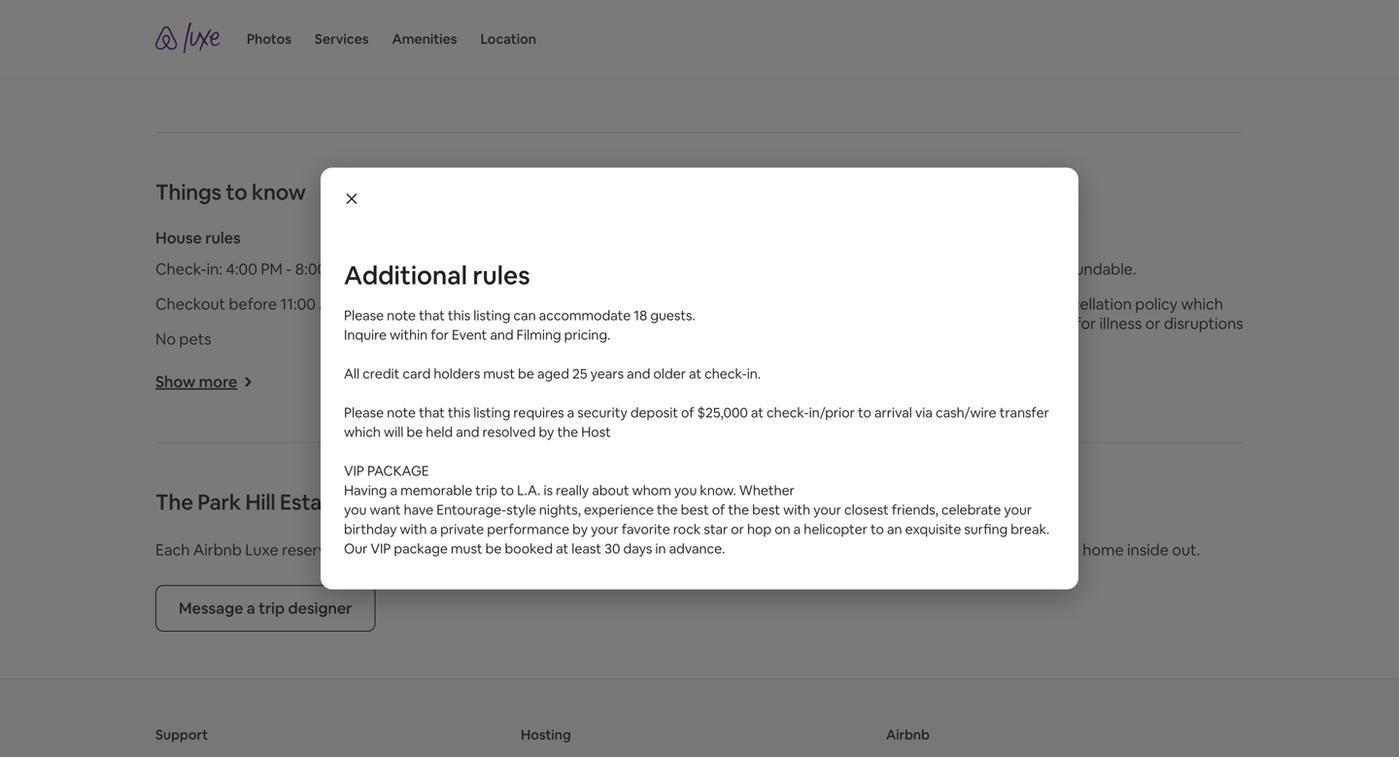 Task type: vqa. For each thing, say whether or not it's contained in the screenshot.
Friendly.
no



Task type: describe. For each thing, give the bounding box(es) containing it.
$25,000
[[698, 404, 748, 421]]

message a trip designer
[[179, 598, 352, 618]]

whom
[[632, 482, 671, 499]]

in:
[[207, 259, 223, 279]]

2 show more button from the left
[[524, 372, 621, 391]]

8:00
[[295, 259, 327, 279]]

inside
[[1128, 540, 1169, 560]]

0 horizontal spatial you
[[344, 501, 367, 519]]

you inside review the host's full cancellation policy which applies even if you cancel for illness or disruptions caused by covid-19.
[[996, 313, 1022, 333]]

0 vertical spatial of
[[681, 404, 695, 421]]

trip
[[464, 540, 491, 560]]

to left an
[[871, 521, 884, 538]]

star
[[704, 521, 728, 538]]

1 horizontal spatial you
[[674, 482, 697, 499]]

credit
[[363, 365, 400, 382]]

entourage-
[[437, 501, 507, 519]]

1 vertical spatial this
[[448, 404, 471, 421]]

protection
[[691, 329, 767, 349]]

rules for additional rules
[[473, 259, 530, 291]]

to right things
[[226, 178, 247, 206]]

or down guests.
[[673, 329, 688, 349]]

device
[[718, 259, 766, 279]]

home
[[1083, 540, 1124, 560]]

1 show more from the left
[[156, 372, 237, 391]]

pool/hot tub without a gate or lock
[[524, 294, 772, 314]]

event
[[452, 326, 487, 344]]

a up 'package'
[[430, 521, 437, 538]]

in.
[[747, 365, 761, 382]]

1 horizontal spatial know
[[1012, 540, 1050, 560]]

trip inside message a trip designer button
[[259, 598, 285, 618]]

message a trip designer button
[[156, 585, 376, 632]]

each airbnb luxe reservation comes with a trip designer, your concierge, trip planner, and local destination expert. they know this home inside out.
[[156, 540, 1201, 560]]

1 listing from the top
[[474, 307, 511, 324]]

check-
[[156, 259, 207, 279]]

review the host's full cancellation policy which applies even if you cancel for illness or disruptions caused by covid-19.
[[892, 294, 1244, 353]]

destination
[[834, 540, 915, 560]]

1 horizontal spatial airbnb
[[886, 726, 930, 743]]

will
[[384, 423, 404, 441]]

1 horizontal spatial must
[[483, 365, 515, 382]]

photos
[[247, 30, 292, 48]]

pool/hot
[[524, 294, 585, 314]]

house
[[156, 228, 202, 248]]

services button
[[315, 0, 369, 78]]

an
[[887, 521, 903, 538]]

comes
[[366, 540, 414, 560]]

show for second show more button
[[524, 372, 564, 391]]

hill
[[245, 488, 275, 516]]

1 show more button from the left
[[156, 372, 253, 391]]

experience
[[584, 501, 654, 519]]

1 vertical spatial vip
[[371, 540, 391, 558]]

which inside review the host's full cancellation policy which applies even if you cancel for illness or disruptions caused by covid-19.
[[1182, 294, 1224, 314]]

or inside review the host's full cancellation policy which applies even if you cancel for illness or disruptions caused by covid-19.
[[1146, 313, 1161, 333]]

lock
[[743, 294, 772, 314]]

security
[[578, 404, 628, 421]]

out.
[[1173, 540, 1201, 560]]

expert.
[[918, 540, 970, 560]]

pets
[[179, 329, 211, 349]]

caused
[[892, 333, 943, 353]]

and down on
[[767, 540, 794, 560]]

photos button
[[247, 0, 292, 78]]

your left '30'
[[565, 540, 597, 560]]

rules for house rules
[[205, 228, 241, 248]]

our
[[344, 540, 368, 558]]

am
[[319, 294, 343, 314]]

break.
[[1011, 521, 1050, 538]]

checkout
[[156, 294, 226, 314]]

on
[[775, 521, 791, 538]]

for inside review the host's full cancellation policy which applies even if you cancel for illness or disruptions caused by covid-19.
[[1076, 313, 1097, 333]]

filming
[[517, 326, 561, 344]]

0 vertical spatial this
[[448, 307, 471, 324]]

security camera/recording device
[[524, 259, 766, 279]]

have
[[404, 501, 434, 519]]

applies
[[892, 313, 942, 333]]

requires
[[514, 404, 564, 421]]

via
[[916, 404, 933, 421]]

additional
[[344, 259, 467, 291]]

0 horizontal spatial know
[[252, 178, 306, 206]]

if
[[984, 313, 993, 333]]

years
[[591, 365, 624, 382]]

host
[[581, 423, 611, 441]]

2 vertical spatial this
[[1054, 540, 1080, 560]]

inquire
[[344, 326, 387, 344]]

1 horizontal spatial by
[[573, 521, 588, 538]]

1 horizontal spatial is
[[1008, 259, 1019, 279]]

1 vertical spatial with
[[400, 521, 427, 538]]

25
[[572, 365, 588, 382]]

planner,
[[707, 540, 764, 560]]

aged
[[537, 365, 570, 382]]

held
[[426, 423, 453, 441]]

rock
[[673, 521, 701, 538]]

19.
[[1022, 333, 1041, 353]]

even
[[946, 313, 980, 333]]

the inside review the host's full cancellation policy which applies even if you cancel for illness or disruptions caused by covid-19.
[[946, 294, 970, 314]]

0 vertical spatial check-
[[705, 365, 747, 382]]

closest
[[845, 501, 889, 519]]

refundable.
[[1055, 259, 1137, 279]]

more for 2nd show more button from right
[[199, 372, 237, 391]]

heights without rails or protection
[[524, 329, 767, 349]]

1 vertical spatial must
[[451, 540, 483, 558]]

things to know
[[156, 178, 306, 206]]

additional rules
[[344, 259, 530, 291]]

cancel
[[1026, 313, 1072, 333]]

surfing
[[965, 521, 1008, 538]]

2 note from the top
[[387, 404, 416, 421]]

1 vertical spatial trip
[[678, 540, 704, 560]]

0 vertical spatial be
[[518, 365, 534, 382]]

luxe
[[245, 540, 279, 560]]

amenities button
[[392, 0, 457, 78]]

estate
[[280, 488, 342, 516]]

know.
[[700, 482, 736, 499]]

1 pm from the left
[[261, 259, 283, 279]]

package
[[394, 540, 448, 558]]

a right on
[[794, 521, 801, 538]]

or inside please note that this listing can accommodate 18 guests. inquire within for event and filming pricing. all credit card holders must be aged 25 years and older at check-in. please note that this listing requires a security deposit of $25,000 at check-in/prior to arrival via cash/wire transfer which will be held and resolved by the host vip package having a memorable trip to l.a. is really about whom you know. whether you want have entourage-style nights, experience the best of the best with your closest friends, celebrate your birthday with a private performance by your favorite rock star or hop on a helicopter to an exquisite surfing break. our vip package must be booked at least 30 days in advance.
[[731, 521, 744, 538]]

camera/recording
[[586, 259, 715, 279]]

or left lock
[[724, 294, 739, 314]]

30
[[605, 540, 621, 558]]

2 pm from the left
[[330, 259, 352, 279]]

covid-
[[968, 333, 1022, 353]]

a left security
[[567, 404, 575, 421]]

location
[[481, 30, 536, 48]]

1 horizontal spatial check-
[[767, 404, 809, 421]]

want
[[370, 501, 401, 519]]

friends,
[[892, 501, 939, 519]]

2 please from the top
[[344, 404, 384, 421]]

no
[[156, 329, 176, 349]]

local
[[797, 540, 831, 560]]



Task type: locate. For each thing, give the bounding box(es) containing it.
about
[[592, 482, 629, 499]]

0 vertical spatial rules
[[205, 228, 241, 248]]

rules inside dialog
[[473, 259, 530, 291]]

best up rock
[[681, 501, 709, 519]]

1 horizontal spatial of
[[712, 501, 725, 519]]

you down having
[[344, 501, 367, 519]]

that up within
[[419, 307, 445, 324]]

of down the know.
[[712, 501, 725, 519]]

by inside review the host's full cancellation policy which applies even if you cancel for illness or disruptions caused by covid-19.
[[947, 333, 964, 353]]

1 vertical spatial at
[[751, 404, 764, 421]]

is inside please note that this listing can accommodate 18 guests. inquire within for event and filming pricing. all credit card holders must be aged 25 years and older at check-in. please note that this listing requires a security deposit of $25,000 at check-in/prior to arrival via cash/wire transfer which will be held and resolved by the host vip package having a memorable trip to l.a. is really about whom you know. whether you want have entourage-style nights, experience the best of the best with your closest friends, celebrate your birthday with a private performance by your favorite rock star or hop on a helicopter to an exquisite surfing break. our vip package must be booked at least 30 days in advance.
[[544, 482, 553, 499]]

designer,
[[495, 540, 561, 560]]

1 horizontal spatial be
[[486, 540, 502, 558]]

0 vertical spatial reservation
[[924, 259, 1005, 279]]

having
[[344, 482, 387, 499]]

additional rules element
[[321, 168, 1079, 230]]

and down 'can'
[[490, 326, 514, 344]]

1 vertical spatial without
[[582, 329, 638, 349]]

2 horizontal spatial by
[[947, 333, 964, 353]]

1 vertical spatial that
[[419, 404, 445, 421]]

you
[[996, 313, 1022, 333], [674, 482, 697, 499], [344, 501, 367, 519]]

0 vertical spatial trip
[[476, 482, 498, 499]]

0 horizontal spatial show more button
[[156, 372, 253, 391]]

policy
[[1136, 294, 1178, 314]]

is right l.a.
[[544, 482, 553, 499]]

1 horizontal spatial pm
[[330, 259, 352, 279]]

show for 2nd show more button from right
[[156, 372, 196, 391]]

be left aged
[[518, 365, 534, 382]]

1 vertical spatial reservation
[[282, 540, 363, 560]]

0 horizontal spatial pm
[[261, 259, 283, 279]]

1 vertical spatial by
[[539, 423, 554, 441]]

2 horizontal spatial at
[[751, 404, 764, 421]]

helicopter
[[804, 521, 868, 538]]

0 horizontal spatial is
[[544, 482, 553, 499]]

2 vertical spatial with
[[417, 540, 448, 560]]

1 vertical spatial be
[[407, 423, 423, 441]]

resolved
[[483, 423, 536, 441]]

1 vertical spatial note
[[387, 404, 416, 421]]

reservation
[[924, 259, 1005, 279], [282, 540, 363, 560]]

1 please from the top
[[344, 307, 384, 324]]

and right held
[[456, 423, 480, 441]]

whether
[[739, 482, 795, 499]]

2 show from the left
[[524, 372, 564, 391]]

for left event
[[431, 326, 449, 344]]

and left the older
[[627, 365, 651, 382]]

know up -
[[252, 178, 306, 206]]

0 vertical spatial with
[[784, 501, 811, 519]]

review
[[892, 294, 942, 314]]

nights,
[[539, 501, 581, 519]]

tub
[[589, 294, 614, 314]]

please up inquire
[[344, 307, 384, 324]]

full
[[1021, 294, 1043, 314]]

this left home
[[1054, 540, 1080, 560]]

pm right 8:00
[[330, 259, 352, 279]]

heights
[[524, 329, 579, 349]]

trip inside please note that this listing can accommodate 18 guests. inquire within for event and filming pricing. all credit card holders must be aged 25 years and older at check-in. please note that this listing requires a security deposit of $25,000 at check-in/prior to arrival via cash/wire transfer which will be held and resolved by the host vip package having a memorable trip to l.a. is really about whom you know. whether you want have entourage-style nights, experience the best of the best with your closest friends, celebrate your birthday with a private performance by your favorite rock star or hop on a helicopter to an exquisite surfing break. our vip package must be booked at least 30 days in advance.
[[476, 482, 498, 499]]

vip
[[344, 462, 364, 480], [371, 540, 391, 558]]

airbnb
[[193, 540, 242, 560], [886, 726, 930, 743]]

no pets
[[156, 329, 211, 349]]

you right if
[[996, 313, 1022, 333]]

2 vertical spatial you
[[344, 501, 367, 519]]

house rules
[[156, 228, 241, 248]]

1 vertical spatial please
[[344, 404, 384, 421]]

at right the older
[[689, 365, 702, 382]]

0 horizontal spatial which
[[344, 423, 381, 441]]

with down private
[[417, 540, 448, 560]]

by down requires
[[539, 423, 554, 441]]

0 vertical spatial at
[[689, 365, 702, 382]]

1 more from the left
[[199, 372, 237, 391]]

card
[[403, 365, 431, 382]]

1 vertical spatial listing
[[474, 404, 511, 421]]

your up helicopter
[[814, 501, 842, 519]]

for left the illness
[[1076, 313, 1097, 333]]

which left will at the left bottom
[[344, 423, 381, 441]]

2 horizontal spatial trip
[[678, 540, 704, 560]]

checkout before 11:00 am
[[156, 294, 343, 314]]

be right will at the left bottom
[[407, 423, 423, 441]]

reservation down the estate
[[282, 540, 363, 560]]

pricing.
[[564, 326, 611, 344]]

0 horizontal spatial show more
[[156, 372, 237, 391]]

with down have
[[400, 521, 427, 538]]

must down private
[[451, 540, 483, 558]]

least
[[572, 540, 602, 558]]

0 horizontal spatial by
[[539, 423, 554, 441]]

1 that from the top
[[419, 307, 445, 324]]

best down whether
[[752, 501, 781, 519]]

0 vertical spatial you
[[996, 313, 1022, 333]]

0 vertical spatial airbnb
[[193, 540, 242, 560]]

2 vertical spatial be
[[486, 540, 502, 558]]

by right caused
[[947, 333, 964, 353]]

to
[[226, 178, 247, 206], [858, 404, 872, 421], [501, 482, 514, 499], [871, 521, 884, 538]]

this
[[448, 307, 471, 324], [448, 404, 471, 421], [1054, 540, 1080, 560]]

0 vertical spatial is
[[1008, 259, 1019, 279]]

0 horizontal spatial best
[[681, 501, 709, 519]]

2 vertical spatial at
[[556, 540, 569, 558]]

of right deposit
[[681, 404, 695, 421]]

1 horizontal spatial rules
[[473, 259, 530, 291]]

google map
showing 8 points of interest. region
[[0, 0, 1400, 217]]

a down private
[[452, 540, 460, 560]]

0 horizontal spatial more
[[199, 372, 237, 391]]

all
[[344, 365, 360, 382]]

without down security camera/recording device on the top
[[617, 294, 673, 314]]

rules
[[205, 228, 241, 248], [473, 259, 530, 291]]

1 note from the top
[[387, 307, 416, 324]]

airbnb luxe image
[[156, 22, 224, 53]]

0 vertical spatial must
[[483, 365, 515, 382]]

0 horizontal spatial show
[[156, 372, 196, 391]]

listing up resolved at the left
[[474, 404, 511, 421]]

1 show from the left
[[156, 372, 196, 391]]

vip down birthday
[[371, 540, 391, 558]]

trip up entourage-
[[476, 482, 498, 499]]

a inside button
[[247, 598, 255, 618]]

within
[[390, 326, 428, 344]]

by up least
[[573, 521, 588, 538]]

1 horizontal spatial show more button
[[524, 372, 621, 391]]

package
[[367, 462, 429, 480]]

1 horizontal spatial trip
[[476, 482, 498, 499]]

-
[[286, 259, 292, 279]]

0 vertical spatial by
[[947, 333, 964, 353]]

show more down pets
[[156, 372, 237, 391]]

this up event
[[448, 307, 471, 324]]

2 show more from the left
[[524, 372, 606, 391]]

the down whom
[[657, 501, 678, 519]]

pm left -
[[261, 259, 283, 279]]

show
[[156, 372, 196, 391], [524, 372, 564, 391]]

pm
[[261, 259, 283, 279], [330, 259, 352, 279]]

trip left designer
[[259, 598, 285, 618]]

at
[[689, 365, 702, 382], [751, 404, 764, 421], [556, 540, 569, 558]]

listing up event
[[474, 307, 511, 324]]

0 vertical spatial listing
[[474, 307, 511, 324]]

2 more from the left
[[567, 372, 606, 391]]

18
[[634, 307, 648, 324]]

show down no pets
[[156, 372, 196, 391]]

hosting
[[521, 726, 571, 743]]

show up requires
[[524, 372, 564, 391]]

this up held
[[448, 404, 471, 421]]

the park hill estate
[[156, 488, 342, 516]]

0 vertical spatial note
[[387, 307, 416, 324]]

1 vertical spatial is
[[544, 482, 553, 499]]

1 vertical spatial airbnb
[[886, 726, 930, 743]]

show more button down pets
[[156, 372, 253, 391]]

booked
[[505, 540, 553, 558]]

the left if
[[946, 294, 970, 314]]

0 horizontal spatial vip
[[344, 462, 364, 480]]

2 that from the top
[[419, 404, 445, 421]]

0 horizontal spatial rules
[[205, 228, 241, 248]]

please note that this listing can accommodate 18 guests. inquire within for event and filming pricing. all credit card holders must be aged 25 years and older at check-in. please note that this listing requires a security deposit of $25,000 at check-in/prior to arrival via cash/wire transfer which will be held and resolved by the host vip package having a memorable trip to l.a. is really about whom you know. whether you want have entourage-style nights, experience the best of the best with your closest friends, celebrate your birthday with a private performance by your favorite rock star or hop on a helicopter to an exquisite surfing break. our vip package must be booked at least 30 days in advance.
[[344, 307, 1053, 558]]

show more
[[156, 372, 237, 391], [524, 372, 606, 391]]

which right policy
[[1182, 294, 1224, 314]]

the left host
[[557, 423, 579, 441]]

trip down rock
[[678, 540, 704, 560]]

1 vertical spatial check-
[[767, 404, 809, 421]]

check- right $25,000 at the bottom of the page
[[767, 404, 809, 421]]

of
[[681, 404, 695, 421], [712, 501, 725, 519]]

1 horizontal spatial for
[[1076, 313, 1097, 333]]

1 vertical spatial rules
[[473, 259, 530, 291]]

concierge,
[[600, 540, 675, 560]]

is left non-
[[1008, 259, 1019, 279]]

a left gate
[[676, 294, 684, 314]]

this
[[892, 259, 921, 279]]

style
[[507, 501, 536, 519]]

2 horizontal spatial be
[[518, 365, 534, 382]]

2 best from the left
[[752, 501, 781, 519]]

a down 'package'
[[390, 482, 398, 499]]

0 horizontal spatial for
[[431, 326, 449, 344]]

0 horizontal spatial reservation
[[282, 540, 363, 560]]

0 vertical spatial that
[[419, 307, 445, 324]]

1 horizontal spatial vip
[[371, 540, 391, 558]]

your up break.
[[1004, 501, 1032, 519]]

0 vertical spatial which
[[1182, 294, 1224, 314]]

be left booked
[[486, 540, 502, 558]]

hop
[[747, 521, 772, 538]]

must right the holders
[[483, 365, 515, 382]]

0 horizontal spatial at
[[556, 540, 569, 558]]

that up held
[[419, 404, 445, 421]]

things
[[156, 178, 221, 206]]

which inside please note that this listing can accommodate 18 guests. inquire within for event and filming pricing. all credit card holders must be aged 25 years and older at check-in. please note that this listing requires a security deposit of $25,000 at check-in/prior to arrival via cash/wire transfer which will be held and resolved by the host vip package having a memorable trip to l.a. is really about whom you know. whether you want have entourage-style nights, experience the best of the best with your closest friends, celebrate your birthday with a private performance by your favorite rock star or hop on a helicopter to an exquisite surfing break. our vip package must be booked at least 30 days in advance.
[[344, 423, 381, 441]]

older
[[654, 365, 686, 382]]

gate
[[688, 294, 721, 314]]

they
[[973, 540, 1008, 560]]

please up will at the left bottom
[[344, 404, 384, 421]]

accommodate
[[539, 307, 631, 324]]

1 horizontal spatial best
[[752, 501, 781, 519]]

favorite
[[622, 521, 670, 538]]

exquisite
[[906, 521, 962, 538]]

1 vertical spatial you
[[674, 482, 697, 499]]

which
[[1182, 294, 1224, 314], [344, 423, 381, 441]]

1 vertical spatial know
[[1012, 540, 1050, 560]]

note
[[387, 307, 416, 324], [387, 404, 416, 421]]

cancellation
[[1046, 294, 1132, 314]]

1 horizontal spatial reservation
[[924, 259, 1005, 279]]

with up on
[[784, 501, 811, 519]]

note up within
[[387, 307, 416, 324]]

or right the illness
[[1146, 313, 1161, 333]]

google image
[[160, 29, 225, 54]]

note up will at the left bottom
[[387, 404, 416, 421]]

non-
[[1022, 259, 1055, 279]]

0 horizontal spatial be
[[407, 423, 423, 441]]

2 vertical spatial by
[[573, 521, 588, 538]]

1 horizontal spatial which
[[1182, 294, 1224, 314]]

0 vertical spatial know
[[252, 178, 306, 206]]

is
[[1008, 259, 1019, 279], [544, 482, 553, 499]]

check- down protection
[[705, 365, 747, 382]]

0 horizontal spatial of
[[681, 404, 695, 421]]

0 vertical spatial without
[[617, 294, 673, 314]]

before
[[229, 294, 277, 314]]

to left l.a.
[[501, 482, 514, 499]]

2 horizontal spatial you
[[996, 313, 1022, 333]]

0 horizontal spatial airbnb
[[193, 540, 242, 560]]

amenities
[[392, 30, 457, 48]]

know
[[252, 178, 306, 206], [1012, 540, 1050, 560]]

to left arrival
[[858, 404, 872, 421]]

2 listing from the top
[[474, 404, 511, 421]]

vip up having
[[344, 462, 364, 480]]

1 vertical spatial of
[[712, 501, 725, 519]]

services
[[315, 30, 369, 48]]

0 horizontal spatial trip
[[259, 598, 285, 618]]

or up planner,
[[731, 521, 744, 538]]

house rules dialog
[[321, 168, 1079, 590]]

1 horizontal spatial show more
[[524, 372, 606, 391]]

know down break.
[[1012, 540, 1050, 560]]

1 vertical spatial which
[[344, 423, 381, 441]]

can
[[514, 307, 536, 324]]

you left the know.
[[674, 482, 697, 499]]

0 vertical spatial please
[[344, 307, 384, 324]]

rules up 'can'
[[473, 259, 530, 291]]

more
[[199, 372, 237, 391], [567, 372, 606, 391]]

arrival
[[875, 404, 913, 421]]

rules up in:
[[205, 228, 241, 248]]

1 horizontal spatial at
[[689, 365, 702, 382]]

reservation up host's on the right top of page
[[924, 259, 1005, 279]]

more down pets
[[199, 372, 237, 391]]

advance.
[[669, 540, 726, 558]]

2 vertical spatial trip
[[259, 598, 285, 618]]

in
[[656, 540, 666, 558]]

show more up requires
[[524, 372, 606, 391]]

more for second show more button
[[567, 372, 606, 391]]

0 vertical spatial vip
[[344, 462, 364, 480]]

the
[[946, 294, 970, 314], [557, 423, 579, 441], [657, 501, 678, 519], [728, 501, 749, 519]]

designer
[[288, 598, 352, 618]]

more up security
[[567, 372, 606, 391]]

1 horizontal spatial show
[[524, 372, 564, 391]]

at right $25,000 at the bottom of the page
[[751, 404, 764, 421]]

0 horizontal spatial check-
[[705, 365, 747, 382]]

the down the know.
[[728, 501, 749, 519]]

at left least
[[556, 540, 569, 558]]

a right message
[[247, 598, 255, 618]]

show more button up security
[[524, 372, 621, 391]]

1 horizontal spatial more
[[567, 372, 606, 391]]

location button
[[481, 0, 536, 78]]

deposit
[[631, 404, 678, 421]]

with
[[784, 501, 811, 519], [400, 521, 427, 538], [417, 540, 448, 560]]

0 horizontal spatial must
[[451, 540, 483, 558]]

1 best from the left
[[681, 501, 709, 519]]

for inside please note that this listing can accommodate 18 guests. inquire within for event and filming pricing. all credit card holders must be aged 25 years and older at check-in. please note that this listing requires a security deposit of $25,000 at check-in/prior to arrival via cash/wire transfer which will be held and resolved by the host vip package having a memorable trip to l.a. is really about whom you know. whether you want have entourage-style nights, experience the best of the best with your closest friends, celebrate your birthday with a private performance by your favorite rock star or hop on a helicopter to an exquisite surfing break. our vip package must be booked at least 30 days in advance.
[[431, 326, 449, 344]]

your up '30'
[[591, 521, 619, 538]]

without down accommodate
[[582, 329, 638, 349]]



